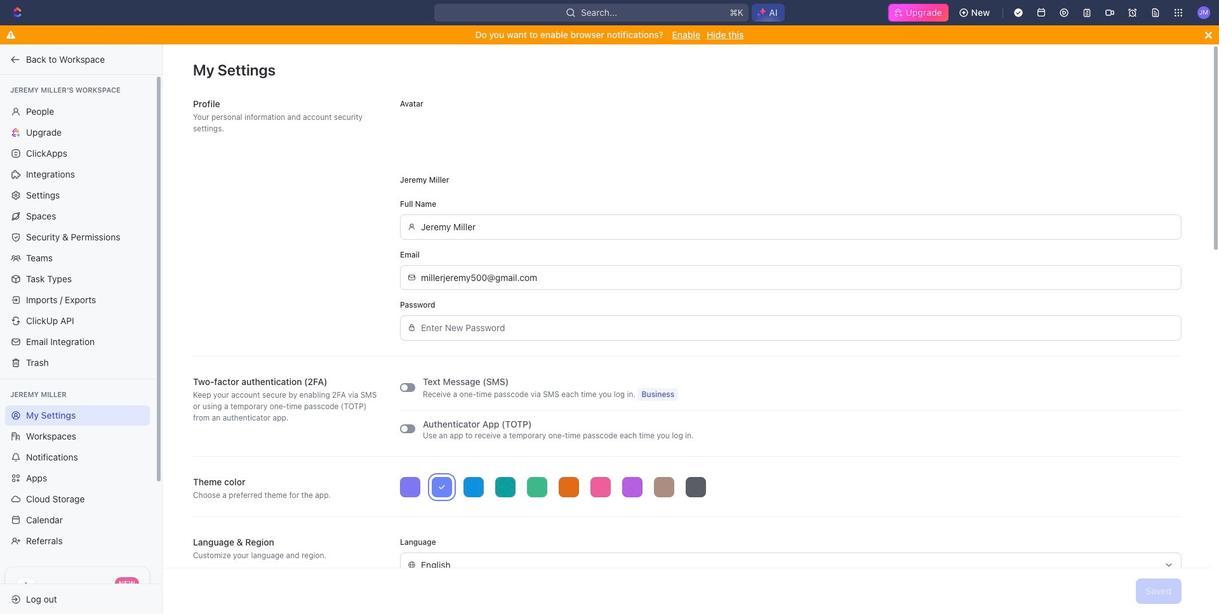 Task type: locate. For each thing, give the bounding box(es) containing it.
list box
[[400, 477, 1182, 498]]

7 option from the left
[[591, 477, 611, 498]]

None text field
[[421, 554, 1159, 577]]

1 option from the left
[[400, 477, 420, 498]]

Enter New Password text field
[[421, 316, 1174, 340]]

option
[[400, 477, 420, 498], [432, 477, 452, 498], [464, 477, 484, 498], [495, 477, 516, 498], [527, 477, 548, 498], [559, 477, 579, 498], [591, 477, 611, 498], [622, 477, 643, 498], [654, 477, 675, 498], [686, 477, 706, 498]]

4 option from the left
[[495, 477, 516, 498]]

9 option from the left
[[654, 477, 675, 498]]

5 option from the left
[[527, 477, 548, 498]]

Enter Email text field
[[421, 266, 1174, 290]]



Task type: vqa. For each thing, say whether or not it's contained in the screenshot.
Available on Business Plans or higher Element
yes



Task type: describe. For each thing, give the bounding box(es) containing it.
10 option from the left
[[686, 477, 706, 498]]

Enter Username text field
[[421, 215, 1174, 239]]

available on business plans or higher element
[[638, 388, 678, 401]]

6 option from the left
[[559, 477, 579, 498]]

2 option from the left
[[432, 477, 452, 498]]

8 option from the left
[[622, 477, 643, 498]]

3 option from the left
[[464, 477, 484, 498]]



